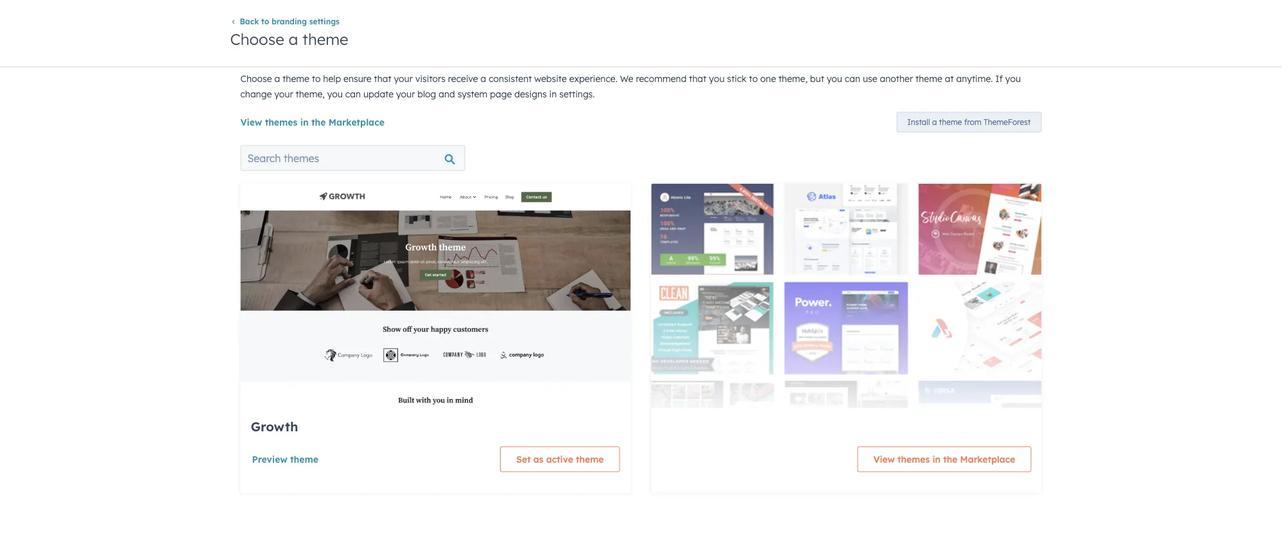 Task type: vqa. For each thing, say whether or not it's contained in the screenshot.
Reporting
no



Task type: describe. For each thing, give the bounding box(es) containing it.
2 vertical spatial themes
[[898, 455, 930, 466]]

install a theme from themeforest button
[[896, 112, 1042, 133]]

0 vertical spatial view
[[240, 117, 262, 128]]

choose for choose a theme
[[230, 29, 284, 48]]

you right but
[[827, 73, 842, 84]]

1 vertical spatial in
[[300, 117, 309, 128]]

a for install a theme from themeforest
[[932, 118, 937, 127]]

theme down all themes
[[283, 73, 309, 84]]

themeforest
[[984, 118, 1031, 127]]

1 vertical spatial can
[[345, 89, 361, 100]]

update
[[363, 89, 394, 100]]

set
[[516, 455, 531, 466]]

settings
[[309, 17, 340, 26]]

page
[[490, 89, 512, 100]]

branding
[[272, 17, 307, 26]]

theme search bar search field
[[240, 146, 465, 171]]

ensure
[[343, 73, 371, 84]]

anytime.
[[956, 73, 993, 84]]

in inside the choose a theme to help ensure that your visitors receive a consistent website experience. we recommend that you stick to one theme, but you can use another theme at anytime. if you change your theme, you can update your blog and system page designs in settings.
[[549, 89, 557, 100]]

system
[[458, 89, 487, 100]]

blog
[[418, 89, 436, 100]]

theme right preview
[[290, 455, 318, 466]]

the for bottommost view themes in the marketplace link
[[943, 455, 957, 466]]

settings.
[[559, 89, 595, 100]]

1 vertical spatial marketplace
[[960, 455, 1015, 466]]

you left stick
[[709, 73, 725, 84]]

1 vertical spatial view
[[873, 455, 895, 466]]

recommend
[[636, 73, 687, 84]]

designs
[[514, 89, 547, 100]]

use
[[863, 73, 877, 84]]

all themes
[[240, 43, 313, 61]]

stick
[[727, 73, 747, 84]]

0 vertical spatial view themes in the marketplace link
[[240, 117, 385, 128]]

you right if
[[1005, 73, 1021, 84]]

preview image for 'growth' theme image
[[240, 184, 631, 556]]

active
[[546, 455, 573, 466]]

from
[[964, 118, 982, 127]]

theme left 'from'
[[939, 118, 962, 127]]

help
[[323, 73, 341, 84]]

1 that from the left
[[374, 73, 391, 84]]

a for choose a theme to help ensure that your visitors receive a consistent website experience. we recommend that you stick to one theme, but you can use another theme at anytime. if you change your theme, you can update your blog and system page designs in settings.
[[274, 73, 280, 84]]

preview
[[252, 455, 287, 466]]

your right the change
[[274, 89, 293, 100]]

change
[[240, 89, 272, 100]]

all
[[240, 43, 258, 61]]



Task type: locate. For each thing, give the bounding box(es) containing it.
0 horizontal spatial view
[[240, 117, 262, 128]]

theme, left but
[[779, 73, 808, 84]]

0 vertical spatial theme,
[[779, 73, 808, 84]]

theme
[[302, 29, 348, 48], [283, 73, 309, 84], [916, 73, 942, 84], [939, 118, 962, 127], [290, 455, 318, 466], [576, 455, 604, 466]]

0 horizontal spatial can
[[345, 89, 361, 100]]

back to branding settings
[[240, 17, 340, 26]]

0 vertical spatial the
[[311, 117, 326, 128]]

1 horizontal spatial marketplace
[[960, 455, 1015, 466]]

1 vertical spatial theme,
[[296, 89, 325, 100]]

a inside "install a theme from themeforest" button
[[932, 118, 937, 127]]

at
[[945, 73, 954, 84]]

another
[[880, 73, 913, 84]]

2 horizontal spatial in
[[932, 455, 941, 466]]

a
[[289, 29, 298, 48], [274, 73, 280, 84], [481, 73, 486, 84], [932, 118, 937, 127]]

choose a theme to help ensure that your visitors receive a consistent website experience. we recommend that you stick to one theme, but you can use another theme at anytime. if you change your theme, you can update your blog and system page designs in settings.
[[240, 73, 1021, 100]]

receive
[[448, 73, 478, 84]]

in
[[549, 89, 557, 100], [300, 117, 309, 128], [932, 455, 941, 466]]

preview theme button
[[251, 447, 319, 473]]

install
[[907, 118, 930, 127]]

marketplace
[[329, 117, 385, 128], [960, 455, 1015, 466]]

view themes in the marketplace for the topmost view themes in the marketplace link
[[240, 117, 385, 128]]

a up system
[[481, 73, 486, 84]]

1 vertical spatial view themes in the marketplace
[[873, 455, 1015, 466]]

the
[[311, 117, 326, 128], [943, 455, 957, 466]]

1 vertical spatial view themes in the marketplace link
[[857, 447, 1031, 473]]

you down help
[[327, 89, 343, 100]]

1 horizontal spatial in
[[549, 89, 557, 100]]

choose
[[230, 29, 284, 48], [240, 73, 272, 84]]

1 horizontal spatial view themes in the marketplace link
[[857, 447, 1031, 473]]

1 horizontal spatial the
[[943, 455, 957, 466]]

set as active theme button
[[500, 447, 620, 473]]

theme,
[[779, 73, 808, 84], [296, 89, 325, 100]]

1 horizontal spatial that
[[689, 73, 706, 84]]

the for the topmost view themes in the marketplace link
[[311, 117, 326, 128]]

0 vertical spatial in
[[549, 89, 557, 100]]

view themes in the marketplace for bottommost view themes in the marketplace link
[[873, 455, 1015, 466]]

back
[[240, 17, 259, 26]]

a right install
[[932, 118, 937, 127]]

a down all themes
[[274, 73, 280, 84]]

preview theme
[[252, 455, 318, 466]]

visitors
[[415, 73, 446, 84]]

a down back to branding settings
[[289, 29, 298, 48]]

a for choose a theme
[[289, 29, 298, 48]]

themes
[[262, 43, 313, 61], [265, 117, 298, 128], [898, 455, 930, 466]]

0 vertical spatial can
[[845, 73, 860, 84]]

1 horizontal spatial to
[[312, 73, 321, 84]]

can
[[845, 73, 860, 84], [345, 89, 361, 100]]

0 horizontal spatial to
[[261, 17, 269, 26]]

0 horizontal spatial view themes in the marketplace
[[240, 117, 385, 128]]

1 vertical spatial choose
[[240, 73, 272, 84]]

to left one
[[749, 73, 758, 84]]

theme left at
[[916, 73, 942, 84]]

view themes in the marketplace
[[240, 117, 385, 128], [873, 455, 1015, 466]]

and
[[439, 89, 455, 100]]

1 horizontal spatial view
[[873, 455, 895, 466]]

0 vertical spatial themes
[[262, 43, 313, 61]]

0 horizontal spatial that
[[374, 73, 391, 84]]

0 horizontal spatial view themes in the marketplace link
[[240, 117, 385, 128]]

1 horizontal spatial view themes in the marketplace
[[873, 455, 1015, 466]]

set as active theme
[[516, 455, 604, 466]]

your left blog
[[396, 89, 415, 100]]

that right recommend
[[689, 73, 706, 84]]

but
[[810, 73, 824, 84]]

2 that from the left
[[689, 73, 706, 84]]

we
[[620, 73, 633, 84]]

0 vertical spatial view themes in the marketplace
[[240, 117, 385, 128]]

experience.
[[569, 73, 618, 84]]

back to branding settings link
[[230, 17, 340, 26]]

that up update
[[374, 73, 391, 84]]

consistent
[[489, 73, 532, 84]]

1 horizontal spatial theme,
[[779, 73, 808, 84]]

0 horizontal spatial theme,
[[296, 89, 325, 100]]

0 horizontal spatial the
[[311, 117, 326, 128]]

view themes in the marketplace link
[[240, 117, 385, 128], [857, 447, 1031, 473]]

to left help
[[312, 73, 321, 84]]

1 vertical spatial the
[[943, 455, 957, 466]]

your
[[394, 73, 413, 84], [274, 89, 293, 100], [396, 89, 415, 100]]

2 vertical spatial in
[[932, 455, 941, 466]]

choose up the change
[[240, 73, 272, 84]]

theme, down help
[[296, 89, 325, 100]]

0 vertical spatial marketplace
[[329, 117, 385, 128]]

can down ensure
[[345, 89, 361, 100]]

that
[[374, 73, 391, 84], [689, 73, 706, 84]]

2 horizontal spatial to
[[749, 73, 758, 84]]

choose down back
[[230, 29, 284, 48]]

install a theme from themeforest
[[907, 118, 1031, 127]]

to right back
[[261, 17, 269, 26]]

0 horizontal spatial in
[[300, 117, 309, 128]]

theme down settings at the left
[[302, 29, 348, 48]]

growth
[[251, 419, 298, 435]]

1 vertical spatial themes
[[265, 117, 298, 128]]

as
[[533, 455, 543, 466]]

website
[[534, 73, 567, 84]]

can left use on the right
[[845, 73, 860, 84]]

to
[[261, 17, 269, 26], [312, 73, 321, 84], [749, 73, 758, 84]]

one
[[760, 73, 776, 84]]

if
[[995, 73, 1003, 84]]

theme right active
[[576, 455, 604, 466]]

0 vertical spatial choose
[[230, 29, 284, 48]]

theme selection page description element
[[240, 38, 1042, 102]]

view
[[240, 117, 262, 128], [873, 455, 895, 466]]

you
[[709, 73, 725, 84], [827, 73, 842, 84], [1005, 73, 1021, 84], [327, 89, 343, 100]]

1 horizontal spatial can
[[845, 73, 860, 84]]

0 horizontal spatial marketplace
[[329, 117, 385, 128]]

your left visitors
[[394, 73, 413, 84]]

choose a theme
[[230, 29, 348, 48]]

choose inside the choose a theme to help ensure that your visitors receive a consistent website experience. we recommend that you stick to one theme, but you can use another theme at anytime. if you change your theme, you can update your blog and system page designs in settings.
[[240, 73, 272, 84]]

themes inside theme selection page description element
[[262, 43, 313, 61]]

choose for choose a theme to help ensure that your visitors receive a consistent website experience. we recommend that you stick to one theme, but you can use another theme at anytime. if you change your theme, you can update your blog and system page designs in settings.
[[240, 73, 272, 84]]



